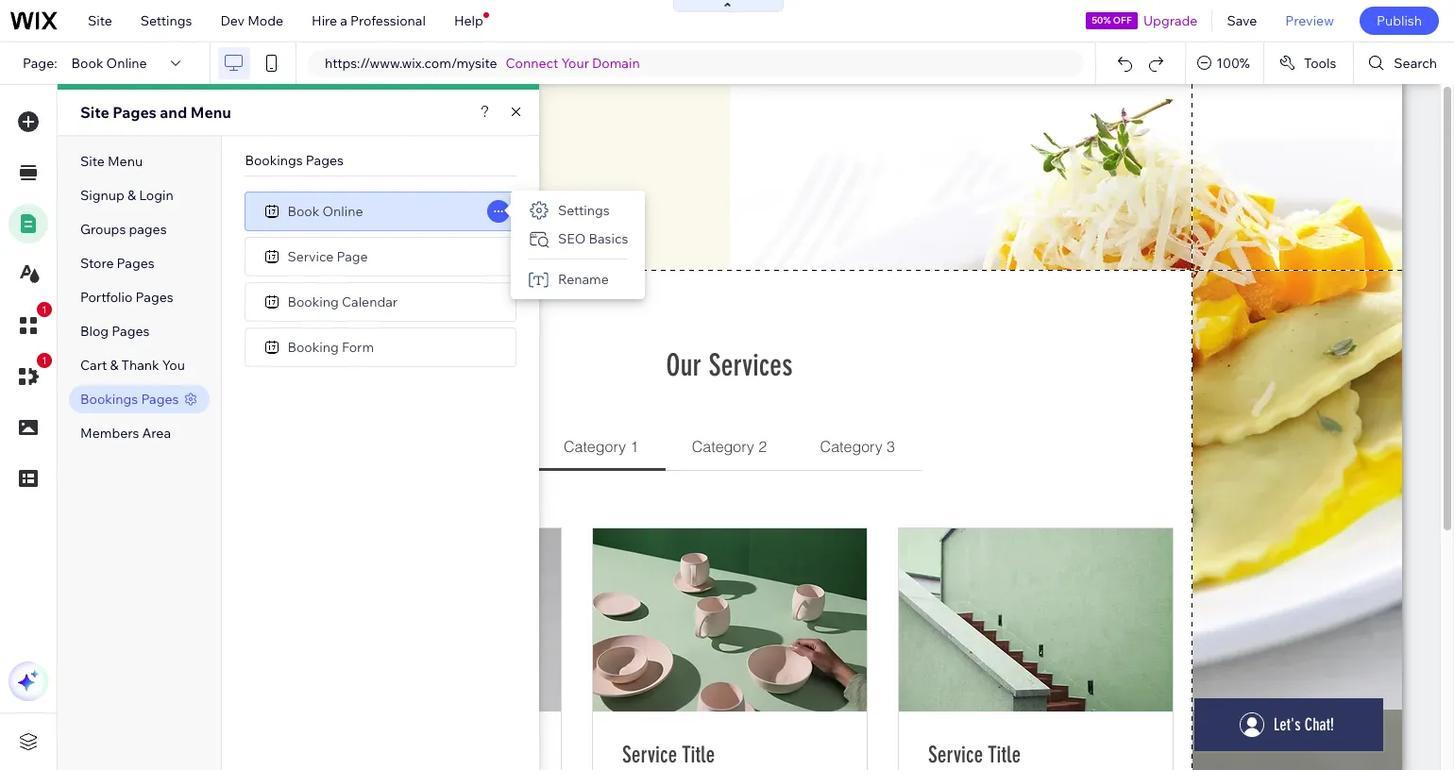 Task type: describe. For each thing, give the bounding box(es) containing it.
you
[[162, 357, 185, 374]]

site for site menu
[[80, 153, 105, 170]]

your
[[562, 55, 589, 72]]

https://www.wix.com/mysite
[[325, 55, 497, 72]]

publish
[[1377, 12, 1423, 29]]

blog
[[80, 323, 109, 340]]

1 horizontal spatial menu
[[191, 103, 231, 122]]

tools button
[[1265, 43, 1354, 84]]

professional
[[351, 12, 426, 29]]

groups
[[80, 221, 126, 238]]

1 horizontal spatial book
[[288, 203, 320, 220]]

https://www.wix.com/mysite connect your domain
[[325, 55, 640, 72]]

signup
[[80, 187, 124, 204]]

rename
[[558, 271, 609, 288]]

groups pages
[[80, 221, 167, 238]]

site pages and menu
[[80, 103, 231, 122]]

seo
[[558, 231, 586, 248]]

store
[[80, 255, 114, 272]]

booking form
[[288, 339, 374, 356]]

1 vertical spatial book online
[[288, 203, 363, 220]]

area
[[142, 425, 171, 442]]

dev mode
[[221, 12, 283, 29]]

0 horizontal spatial bookings pages
[[80, 391, 179, 408]]

save button
[[1213, 0, 1272, 42]]

dev
[[221, 12, 245, 29]]

& for signup
[[127, 187, 136, 204]]

calendar
[[342, 293, 398, 310]]

domain
[[592, 55, 640, 72]]

a
[[340, 12, 348, 29]]

blog pages
[[80, 323, 150, 340]]

0 vertical spatial bookings
[[245, 152, 303, 169]]

site for site pages and menu
[[80, 103, 109, 122]]

signup & login
[[80, 187, 174, 204]]

members area
[[80, 425, 171, 442]]

100% button
[[1187, 43, 1264, 84]]

0 vertical spatial online
[[106, 55, 147, 72]]

tools
[[1305, 55, 1337, 72]]

publish button
[[1360, 7, 1440, 35]]

thank
[[121, 357, 159, 374]]

50%
[[1092, 14, 1112, 26]]

0 vertical spatial book online
[[71, 55, 147, 72]]

50% off
[[1092, 14, 1132, 26]]

upgrade
[[1144, 12, 1198, 29]]



Task type: locate. For each thing, give the bounding box(es) containing it.
book
[[71, 55, 103, 72], [288, 203, 320, 220]]

portfolio
[[80, 289, 133, 306]]

seo basics
[[558, 231, 629, 248]]

0 horizontal spatial online
[[106, 55, 147, 72]]

booking for booking form
[[288, 339, 339, 356]]

booking calendar
[[288, 293, 398, 310]]

2 booking from the top
[[288, 339, 339, 356]]

0 vertical spatial bookings pages
[[245, 152, 344, 169]]

cart & thank you
[[80, 357, 185, 374]]

book online up service page
[[288, 203, 363, 220]]

online
[[106, 55, 147, 72], [323, 203, 363, 220]]

book up site pages and menu
[[71, 55, 103, 72]]

1 vertical spatial menu
[[108, 153, 143, 170]]

search
[[1395, 55, 1438, 72]]

bookings pages
[[245, 152, 344, 169], [80, 391, 179, 408]]

0 horizontal spatial &
[[110, 357, 119, 374]]

1 booking from the top
[[288, 293, 339, 310]]

1 horizontal spatial &
[[127, 187, 136, 204]]

settings left "dev"
[[141, 12, 192, 29]]

0 horizontal spatial book online
[[71, 55, 147, 72]]

site for site
[[88, 12, 112, 29]]

0 vertical spatial booking
[[288, 293, 339, 310]]

0 horizontal spatial settings
[[141, 12, 192, 29]]

0 horizontal spatial bookings
[[80, 391, 138, 408]]

0 vertical spatial menu
[[191, 103, 231, 122]]

1 horizontal spatial settings
[[558, 202, 610, 219]]

service page
[[288, 248, 368, 265]]

menu up signup & login
[[108, 153, 143, 170]]

0 horizontal spatial menu
[[108, 153, 143, 170]]

book online
[[71, 55, 147, 72], [288, 203, 363, 220]]

service
[[288, 248, 334, 265]]

& left the login
[[127, 187, 136, 204]]

portfolio pages
[[80, 289, 174, 306]]

0 vertical spatial site
[[88, 12, 112, 29]]

hire
[[312, 12, 337, 29]]

settings
[[141, 12, 192, 29], [558, 202, 610, 219]]

1 vertical spatial &
[[110, 357, 119, 374]]

page
[[337, 248, 368, 265]]

1 vertical spatial online
[[323, 203, 363, 220]]

100%
[[1217, 55, 1251, 72]]

2 vertical spatial site
[[80, 153, 105, 170]]

basics
[[589, 231, 629, 248]]

1 vertical spatial settings
[[558, 202, 610, 219]]

0 vertical spatial book
[[71, 55, 103, 72]]

1 vertical spatial bookings pages
[[80, 391, 179, 408]]

bookings
[[245, 152, 303, 169], [80, 391, 138, 408]]

&
[[127, 187, 136, 204], [110, 357, 119, 374]]

online up page
[[323, 203, 363, 220]]

booking left form
[[288, 339, 339, 356]]

preview
[[1286, 12, 1335, 29]]

mode
[[248, 12, 283, 29]]

booking for booking calendar
[[288, 293, 339, 310]]

members
[[80, 425, 139, 442]]

form
[[342, 339, 374, 356]]

pages
[[113, 103, 157, 122], [306, 152, 344, 169], [117, 255, 155, 272], [136, 289, 174, 306], [112, 323, 150, 340], [141, 391, 179, 408]]

store pages
[[80, 255, 155, 272]]

site
[[88, 12, 112, 29], [80, 103, 109, 122], [80, 153, 105, 170]]

off
[[1114, 14, 1132, 26]]

booking
[[288, 293, 339, 310], [288, 339, 339, 356]]

1 vertical spatial site
[[80, 103, 109, 122]]

1 vertical spatial bookings
[[80, 391, 138, 408]]

1 horizontal spatial bookings
[[245, 152, 303, 169]]

0 vertical spatial settings
[[141, 12, 192, 29]]

hire a professional
[[312, 12, 426, 29]]

and
[[160, 103, 187, 122]]

booking down service
[[288, 293, 339, 310]]

connect
[[506, 55, 559, 72]]

online up site pages and menu
[[106, 55, 147, 72]]

1 vertical spatial booking
[[288, 339, 339, 356]]

help
[[454, 12, 483, 29]]

cart
[[80, 357, 107, 374]]

search button
[[1355, 43, 1455, 84]]

book up service
[[288, 203, 320, 220]]

0 horizontal spatial book
[[71, 55, 103, 72]]

0 vertical spatial &
[[127, 187, 136, 204]]

pages
[[129, 221, 167, 238]]

1 vertical spatial book
[[288, 203, 320, 220]]

preview button
[[1272, 0, 1349, 42]]

site menu
[[80, 153, 143, 170]]

1 horizontal spatial online
[[323, 203, 363, 220]]

menu
[[191, 103, 231, 122], [108, 153, 143, 170]]

save
[[1228, 12, 1258, 29]]

login
[[139, 187, 174, 204]]

& for cart
[[110, 357, 119, 374]]

book online up site pages and menu
[[71, 55, 147, 72]]

& right cart
[[110, 357, 119, 374]]

1 horizontal spatial book online
[[288, 203, 363, 220]]

settings up seo basics
[[558, 202, 610, 219]]

1 horizontal spatial bookings pages
[[245, 152, 344, 169]]

menu right "and"
[[191, 103, 231, 122]]



Task type: vqa. For each thing, say whether or not it's contained in the screenshot.
Rename
yes



